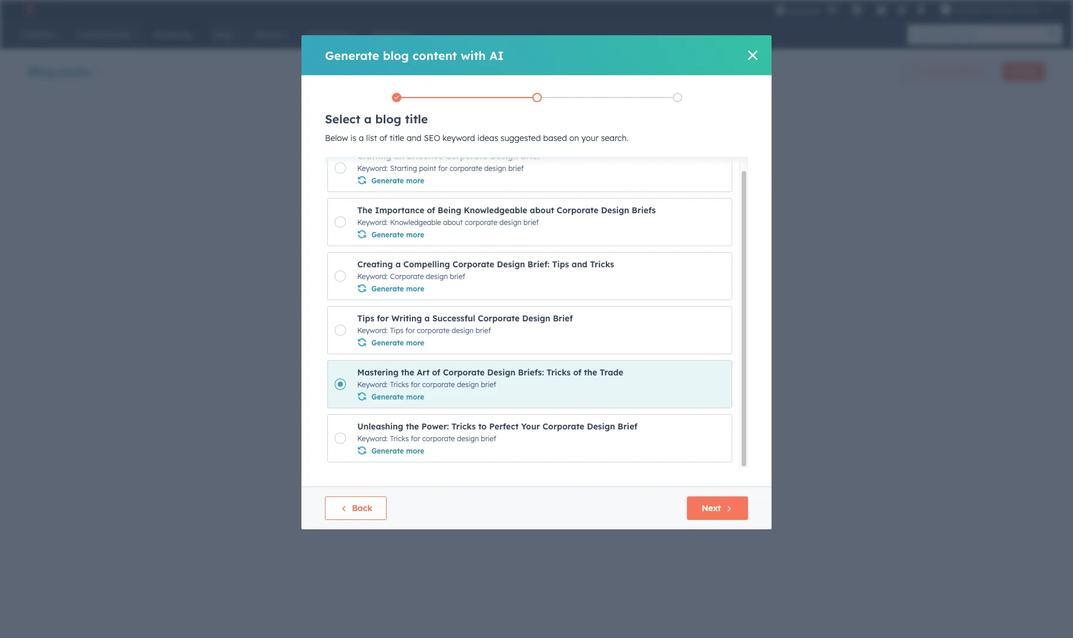 Task type: describe. For each thing, give the bounding box(es) containing it.
create for create your first blog post
[[330, 154, 369, 169]]

settings image
[[896, 5, 907, 16]]

brief inside the importance of being knowledgeable about corporate design briefs keyword: knowledgeable about corporate design brief
[[524, 218, 539, 227]]

tips inside creating a compelling corporate design brief: tips and tricks keyword: corporate design brief
[[552, 259, 569, 270]]

to right way at the top of the page
[[525, 180, 533, 190]]

design inside tips for writing a successful corporate design brief keyword: tips for corporate design brief
[[522, 313, 551, 324]]

you
[[504, 194, 518, 205]]

creating a compelling corporate design brief: tips and tricks keyword: corporate design brief
[[357, 259, 614, 281]]

a inside tips for writing a successful corporate design brief keyword: tips for corporate design brief
[[425, 313, 430, 324]]

calling icon image
[[827, 5, 838, 15]]

on
[[569, 133, 579, 143]]

generate blog content with ai
[[325, 48, 504, 63]]

create button
[[1003, 62, 1045, 81]]

corporate inside 'mastering the art of corporate design briefs: tricks of the trade keyword: tricks for corporate design brief'
[[443, 367, 485, 378]]

next button
[[687, 497, 748, 520]]

suggested
[[501, 133, 541, 143]]

power:
[[422, 421, 449, 432]]

promote
[[521, 194, 554, 205]]

generate for mastering the art of corporate design briefs: tricks of the trade
[[371, 393, 404, 401]]

effective
[[407, 151, 443, 162]]

marketplaces button
[[845, 0, 869, 19]]

check
[[449, 232, 473, 242]]

of right world at the top left of the page
[[398, 232, 406, 242]]

user
[[505, 232, 523, 242]]

import
[[447, 280, 476, 290]]

brief inside unleashing the power: tricks to perfect your corporate design brief keyword: tricks for corporate design brief
[[481, 434, 496, 443]]

with
[[461, 48, 486, 63]]

post for generate blog post
[[971, 67, 986, 76]]

corporate inside tips for writing a successful corporate design brief keyword: tips for corporate design brief
[[478, 313, 520, 324]]

can
[[469, 194, 483, 205]]

the inside unleashing the power: tricks to perfect your corporate design brief keyword: tricks for corporate design brief
[[406, 421, 419, 432]]

being
[[438, 205, 461, 216]]

corporate inside the importance of being knowledgeable about corporate design briefs keyword: knowledgeable about corporate design brief
[[557, 205, 599, 216]]

generate more button for the
[[357, 228, 424, 240]]

design inside popup button
[[990, 5, 1015, 14]]

based
[[543, 133, 567, 143]]

generate more for unleashing
[[371, 447, 424, 456]]

and inside writing content for your customers is a great way to create inbound traffic to your website and can help you promote yourself or your business.
[[452, 194, 467, 205]]

perfect
[[489, 421, 519, 432]]

writing inside tips for writing a successful corporate design brief keyword: tips for corporate design brief
[[391, 313, 422, 324]]

blogging?
[[408, 232, 447, 242]]

create new post button
[[330, 273, 425, 297]]

the left trade on the bottom right
[[584, 367, 597, 378]]

generate more for crafting
[[371, 176, 424, 185]]

import existing blog button
[[432, 273, 546, 297]]

generate more for mastering
[[371, 393, 424, 401]]

a inside writing content for your customers is a great way to create inbound traffic to your website and can help you promote yourself or your business.
[[476, 180, 481, 190]]

generate more for tips
[[371, 339, 424, 347]]

0 vertical spatial knowledgeable
[[464, 205, 527, 216]]

starting
[[390, 164, 417, 173]]

Search HubSpot search field
[[908, 25, 1052, 45]]

a up list
[[364, 112, 372, 126]]

design inside creating a compelling corporate design brief: tips and tricks keyword: corporate design brief
[[497, 259, 525, 270]]

yourself
[[330, 208, 361, 219]]

customers
[[425, 180, 465, 190]]

provation design studio button
[[933, 0, 1058, 19]]

generate blog post
[[922, 67, 986, 76]]

upgrade
[[788, 6, 820, 15]]

upgrade image
[[775, 5, 786, 16]]

generate blog post button
[[901, 62, 996, 81]]

list
[[366, 133, 377, 143]]

new to the world of blogging? check out the user guide
[[330, 232, 548, 242]]

website
[[420, 194, 450, 205]]

back
[[352, 503, 372, 514]]

1 vertical spatial tips
[[357, 313, 374, 324]]

writing content for your customers is a great way to create inbound traffic to your website and can help you promote yourself or your business.
[[330, 180, 560, 219]]

dialog containing generate blog content with ai
[[302, 35, 772, 530]]

new
[[330, 232, 347, 242]]

creating
[[357, 259, 393, 270]]

keyword: inside creating a compelling corporate design brief: tips and tricks keyword: corporate design brief
[[357, 272, 388, 281]]

the right out
[[490, 232, 503, 242]]

generate more button for unleashing
[[357, 444, 424, 457]]

to inside unleashing the power: tricks to perfect your corporate design brief keyword: tricks for corporate design brief
[[478, 421, 487, 432]]

design inside the importance of being knowledgeable about corporate design briefs keyword: knowledgeable about corporate design brief
[[500, 218, 522, 227]]

brief inside tips for writing a successful corporate design brief keyword: tips for corporate design brief
[[553, 313, 573, 324]]

generate more button for mastering
[[357, 390, 424, 403]]

mastering the art of corporate design briefs: tricks of the trade keyword: tricks for corporate design brief
[[357, 367, 624, 389]]

existing
[[479, 280, 511, 290]]

marketplaces image
[[852, 5, 862, 16]]

way
[[507, 180, 522, 190]]

help
[[486, 194, 502, 205]]

to learn more.
[[330, 232, 571, 257]]

create for create new post
[[345, 280, 372, 290]]

corporate inside unleashing the power: tricks to perfect your corporate design brief keyword: tricks for corporate design brief
[[543, 421, 584, 432]]

generate for unleashing the power: tricks to perfect your corporate design brief
[[371, 447, 404, 456]]

design inside 'mastering the art of corporate design briefs: tricks of the trade keyword: tricks for corporate design brief'
[[487, 367, 516, 378]]

design inside crafting an effective corporate design brief keyword: starting point for corporate design brief
[[484, 164, 506, 173]]

corporate inside the importance of being knowledgeable about corporate design briefs keyword: knowledgeable about corporate design brief
[[465, 218, 498, 227]]

your right or on the left of the page
[[374, 208, 391, 219]]

and inside creating a compelling corporate design brief: tips and tricks keyword: corporate design brief
[[572, 259, 588, 270]]

your up business.
[[400, 194, 418, 205]]

back button
[[325, 497, 387, 520]]

more.
[[352, 247, 374, 257]]

blog posts button
[[28, 63, 101, 80]]

mastering
[[357, 367, 399, 378]]

corporate up import
[[453, 259, 494, 270]]

to inside to learn more.
[[563, 232, 571, 242]]

an
[[394, 151, 404, 162]]

posts
[[58, 64, 90, 78]]

generate more for creating
[[371, 284, 424, 293]]

1 vertical spatial post
[[460, 154, 486, 169]]

of right list
[[379, 133, 387, 143]]

content inside dialog
[[413, 48, 457, 63]]

brief inside unleashing the power: tricks to perfect your corporate design brief keyword: tricks for corporate design brief
[[618, 421, 638, 432]]

first
[[403, 154, 427, 169]]

seo
[[424, 133, 440, 143]]

corporate inside crafting an effective corporate design brief keyword: starting point for corporate design brief
[[446, 151, 487, 162]]

keyword: inside unleashing the power: tricks to perfect your corporate design brief keyword: tricks for corporate design brief
[[357, 434, 388, 443]]

provation design studio
[[953, 5, 1040, 14]]

design inside creating a compelling corporate design brief: tips and tricks keyword: corporate design brief
[[426, 272, 448, 281]]

generate more button for creating
[[357, 282, 424, 294]]

inbound
[[330, 194, 362, 205]]

below
[[325, 133, 348, 143]]

your down starting
[[406, 180, 423, 190]]

the importance of being knowledgeable about corporate design briefs keyword: knowledgeable about corporate design brief
[[357, 205, 656, 227]]

design inside crafting an effective corporate design brief keyword: starting point for corporate design brief
[[490, 151, 518, 162]]

generate for tips for writing a successful corporate design brief
[[371, 339, 404, 347]]

more for effective
[[406, 176, 424, 185]]

guide
[[525, 232, 548, 242]]

point
[[419, 164, 436, 173]]

settings link
[[894, 3, 909, 16]]

writing inside writing content for your customers is a great way to create inbound traffic to your website and can help you promote yourself or your business.
[[330, 180, 358, 190]]

successful
[[432, 313, 475, 324]]

create your first blog post
[[330, 154, 486, 169]]

corporate inside crafting an effective corporate design brief keyword: starting point for corporate design brief
[[450, 164, 482, 173]]

more for writing
[[406, 339, 424, 347]]

provation
[[953, 5, 988, 14]]

to right new in the top of the page
[[350, 232, 358, 242]]

keyword: inside crafting an effective corporate design brief keyword: starting point for corporate design brief
[[357, 164, 388, 173]]

new
[[374, 280, 391, 290]]

generate more button for tips
[[357, 336, 424, 349]]

0 horizontal spatial about
[[443, 218, 463, 227]]

your down list
[[373, 154, 400, 169]]

studio
[[1017, 5, 1040, 14]]

design inside the importance of being knowledgeable about corporate design briefs keyword: knowledgeable about corporate design brief
[[601, 205, 629, 216]]

corporate down compelling at the left of the page
[[390, 272, 424, 281]]

create
[[535, 180, 560, 190]]

0 vertical spatial about
[[530, 205, 554, 216]]



Task type: locate. For each thing, give the bounding box(es) containing it.
about down being
[[443, 218, 463, 227]]

search button
[[1043, 25, 1063, 45]]

the left the power: on the bottom left of page
[[406, 421, 419, 432]]

more for of
[[406, 230, 424, 239]]

1 more from the top
[[406, 176, 424, 185]]

keyword: down unleashing
[[357, 434, 388, 443]]

0 vertical spatial and
[[407, 133, 422, 143]]

title up 'seo'
[[405, 112, 428, 126]]

2 generate more button from the top
[[357, 228, 424, 240]]

0 horizontal spatial title
[[390, 133, 404, 143]]

tips down the create new post button
[[357, 313, 374, 324]]

ai
[[490, 48, 504, 63]]

generate more button down unleashing
[[357, 444, 424, 457]]

1 vertical spatial writing
[[391, 313, 422, 324]]

the
[[360, 232, 372, 242], [490, 232, 503, 242], [401, 367, 414, 378], [584, 367, 597, 378], [406, 421, 419, 432]]

more for power:
[[406, 447, 424, 456]]

and up being
[[452, 194, 467, 205]]

create
[[1013, 67, 1035, 76], [330, 154, 369, 169], [345, 280, 372, 290]]

is up can
[[468, 180, 474, 190]]

hubspot link
[[14, 2, 44, 16]]

brief:
[[528, 259, 550, 270]]

more down compelling at the left of the page
[[406, 284, 424, 293]]

corporate down existing
[[478, 313, 520, 324]]

notifications image
[[916, 5, 926, 16]]

select a blog title
[[325, 112, 428, 126]]

unleashing
[[357, 421, 403, 432]]

create down the search hubspot search field
[[1013, 67, 1035, 76]]

brief inside creating a compelling corporate design brief: tips and tricks keyword: corporate design brief
[[450, 272, 465, 281]]

blog posts banner
[[28, 59, 1045, 86]]

0 vertical spatial brief
[[521, 151, 541, 162]]

generate
[[325, 48, 379, 63], [922, 67, 953, 76], [371, 176, 404, 185], [371, 230, 404, 239], [371, 284, 404, 293], [371, 339, 404, 347], [371, 393, 404, 401], [371, 447, 404, 456]]

corporate up the "customers"
[[450, 164, 482, 173]]

1 horizontal spatial writing
[[391, 313, 422, 324]]

keyword: down creating
[[357, 272, 388, 281]]

2 horizontal spatial tips
[[552, 259, 569, 270]]

brief up perfect
[[481, 380, 496, 389]]

trade
[[600, 367, 624, 378]]

2 vertical spatial and
[[572, 259, 588, 270]]

search.
[[601, 133, 629, 143]]

design down 'brief:'
[[522, 313, 551, 324]]

generate more button down creating
[[357, 282, 424, 294]]

1 vertical spatial title
[[390, 133, 404, 143]]

post right new
[[393, 280, 411, 290]]

6 keyword: from the top
[[357, 434, 388, 443]]

design up existing
[[497, 259, 525, 270]]

0 vertical spatial post
[[971, 67, 986, 76]]

create inside blog posts banner
[[1013, 67, 1035, 76]]

brief inside 'mastering the art of corporate design briefs: tricks of the trade keyword: tricks for corporate design brief'
[[481, 380, 496, 389]]

about
[[530, 205, 554, 216], [443, 218, 463, 227]]

1 vertical spatial brief
[[553, 313, 573, 324]]

menu containing provation design studio
[[774, 0, 1059, 19]]

notifications button
[[911, 0, 931, 19]]

knowledgeable down help at the left top of the page
[[464, 205, 527, 216]]

to right the guide
[[563, 232, 571, 242]]

out
[[475, 232, 488, 242]]

0 vertical spatial content
[[413, 48, 457, 63]]

the up more.
[[360, 232, 372, 242]]

1 vertical spatial about
[[443, 218, 463, 227]]

generate more down importance
[[371, 230, 424, 239]]

for inside 'mastering the art of corporate design briefs: tricks of the trade keyword: tricks for corporate design brief'
[[411, 380, 420, 389]]

generate more down creating
[[371, 284, 424, 293]]

3 generate more from the top
[[371, 284, 424, 293]]

of left trade on the bottom right
[[573, 367, 582, 378]]

below is a list of title and seo keyword ideas suggested based on your search.
[[325, 133, 629, 143]]

and
[[407, 133, 422, 143], [452, 194, 467, 205], [572, 259, 588, 270]]

generate more down unleashing
[[371, 447, 424, 456]]

james peterson image
[[941, 4, 951, 15]]

6 more from the top
[[406, 447, 424, 456]]

crafting
[[357, 151, 391, 162]]

design inside unleashing the power: tricks to perfect your corporate design brief keyword: tricks for corporate design brief
[[457, 434, 479, 443]]

hubspot image
[[21, 2, 35, 16]]

briefs:
[[518, 367, 544, 378]]

post for create new post
[[393, 280, 411, 290]]

1 vertical spatial and
[[452, 194, 467, 205]]

about down the promote
[[530, 205, 554, 216]]

brief
[[521, 151, 541, 162], [553, 313, 573, 324], [618, 421, 638, 432]]

great
[[483, 180, 504, 190]]

corporate down keyword
[[446, 151, 487, 162]]

1 horizontal spatial and
[[452, 194, 467, 205]]

menu
[[774, 0, 1059, 19]]

writing down create new post
[[391, 313, 422, 324]]

more down the power: on the bottom left of page
[[406, 447, 424, 456]]

post down below is a list of title and seo keyword ideas suggested based on your search. in the top of the page
[[460, 154, 486, 169]]

a right creating
[[396, 259, 401, 270]]

a
[[364, 112, 372, 126], [359, 133, 364, 143], [476, 180, 481, 190], [396, 259, 401, 270], [425, 313, 430, 324]]

brief
[[508, 164, 524, 173], [524, 218, 539, 227], [450, 272, 465, 281], [476, 326, 491, 335], [481, 380, 496, 389], [481, 434, 496, 443]]

is right below
[[350, 133, 357, 143]]

design left briefs
[[601, 205, 629, 216]]

more up art at the left bottom of the page
[[406, 339, 424, 347]]

create down below
[[330, 154, 369, 169]]

ideas
[[477, 133, 498, 143]]

design
[[484, 164, 506, 173], [500, 218, 522, 227], [426, 272, 448, 281], [452, 326, 474, 335], [457, 380, 479, 389], [457, 434, 479, 443]]

1 vertical spatial content
[[360, 180, 390, 190]]

0 horizontal spatial content
[[360, 180, 390, 190]]

for
[[438, 164, 448, 173], [392, 180, 403, 190], [377, 313, 389, 324], [406, 326, 415, 335], [411, 380, 420, 389], [411, 434, 420, 443]]

tricks inside creating a compelling corporate design brief: tips and tricks keyword: corporate design brief
[[590, 259, 614, 270]]

tips for writing a successful corporate design brief keyword: tips for corporate design brief
[[357, 313, 573, 335]]

knowledgeable
[[464, 205, 527, 216], [390, 218, 441, 227]]

your
[[521, 421, 540, 432]]

generate for the importance of being knowledgeable about corporate design briefs
[[371, 230, 404, 239]]

more for compelling
[[406, 284, 424, 293]]

post
[[971, 67, 986, 76], [460, 154, 486, 169], [393, 280, 411, 290]]

generate for creating a compelling corporate design brief: tips and tricks
[[371, 284, 404, 293]]

select
[[325, 112, 361, 126]]

design inside tips for writing a successful corporate design brief keyword: tips for corporate design brief
[[452, 326, 474, 335]]

2 horizontal spatial post
[[971, 67, 986, 76]]

more down starting
[[406, 176, 424, 185]]

1 generate more button from the top
[[357, 174, 424, 186]]

generate for crafting an effective corporate design brief
[[371, 176, 404, 185]]

design down ideas
[[490, 151, 518, 162]]

2 horizontal spatial and
[[572, 259, 588, 270]]

for inside unleashing the power: tricks to perfect your corporate design brief keyword: tricks for corporate design brief
[[411, 434, 420, 443]]

0 horizontal spatial post
[[393, 280, 411, 290]]

1 horizontal spatial post
[[460, 154, 486, 169]]

traffic
[[364, 194, 388, 205]]

more
[[406, 176, 424, 185], [406, 230, 424, 239], [406, 284, 424, 293], [406, 339, 424, 347], [406, 393, 424, 401], [406, 447, 424, 456]]

your right on
[[581, 133, 599, 143]]

user guide link
[[505, 232, 561, 242]]

create left new
[[345, 280, 372, 290]]

blog posts
[[28, 64, 90, 78]]

corporate down successful
[[417, 326, 450, 335]]

brief up user guide link
[[524, 218, 539, 227]]

design down trade on the bottom right
[[587, 421, 615, 432]]

content
[[413, 48, 457, 63], [360, 180, 390, 190]]

brief inside crafting an effective corporate design brief keyword: starting point for corporate design brief
[[508, 164, 524, 173]]

of down website on the top left of the page
[[427, 205, 435, 216]]

art
[[417, 367, 430, 378]]

2 keyword: from the top
[[357, 218, 388, 227]]

learn
[[330, 247, 349, 257]]

content inside writing content for your customers is a great way to create inbound traffic to your website and can help you promote yourself or your business.
[[360, 180, 390, 190]]

1 horizontal spatial tips
[[390, 326, 404, 335]]

2 vertical spatial tips
[[390, 326, 404, 335]]

more for art
[[406, 393, 424, 401]]

keyword
[[443, 133, 475, 143]]

3 keyword: from the top
[[357, 272, 388, 281]]

help button
[[872, 0, 892, 19]]

design
[[990, 5, 1015, 14], [490, 151, 518, 162], [601, 205, 629, 216], [497, 259, 525, 270], [522, 313, 551, 324], [487, 367, 516, 378], [587, 421, 615, 432]]

keyword: down mastering
[[357, 380, 388, 389]]

corporate down art at the left bottom of the page
[[422, 380, 455, 389]]

close image
[[748, 51, 758, 60]]

your
[[581, 133, 599, 143], [373, 154, 400, 169], [406, 180, 423, 190], [400, 194, 418, 205], [374, 208, 391, 219]]

keyword: inside 'mastering the art of corporate design briefs: tricks of the trade keyword: tricks for corporate design brief'
[[357, 380, 388, 389]]

0 vertical spatial title
[[405, 112, 428, 126]]

0 vertical spatial tips
[[552, 259, 569, 270]]

post inside banner
[[971, 67, 986, 76]]

create new post
[[345, 280, 411, 290]]

tips up mastering
[[390, 326, 404, 335]]

search image
[[1049, 31, 1057, 39]]

0 horizontal spatial and
[[407, 133, 422, 143]]

corporate inside 'mastering the art of corporate design briefs: tricks of the trade keyword: tricks for corporate design brief'
[[422, 380, 455, 389]]

a up can
[[476, 180, 481, 190]]

generate more up mastering
[[371, 339, 424, 347]]

1 vertical spatial is
[[468, 180, 474, 190]]

keyword: inside tips for writing a successful corporate design brief keyword: tips for corporate design brief
[[357, 326, 388, 335]]

3 generate more button from the top
[[357, 282, 424, 294]]

tricks
[[590, 259, 614, 270], [547, 367, 571, 378], [390, 380, 409, 389], [452, 421, 476, 432], [390, 434, 409, 443]]

2 vertical spatial brief
[[618, 421, 638, 432]]

a left list
[[359, 133, 364, 143]]

5 keyword: from the top
[[357, 380, 388, 389]]

0 horizontal spatial brief
[[521, 151, 541, 162]]

4 keyword: from the top
[[357, 326, 388, 335]]

1 generate more from the top
[[371, 176, 424, 185]]

corporate inside unleashing the power: tricks to perfect your corporate design brief keyword: tricks for corporate design brief
[[422, 434, 455, 443]]

0 horizontal spatial knowledgeable
[[390, 218, 441, 227]]

2 generate more from the top
[[371, 230, 424, 239]]

a left successful
[[425, 313, 430, 324]]

tips
[[552, 259, 569, 270], [357, 313, 374, 324], [390, 326, 404, 335]]

blog
[[28, 64, 55, 78]]

more down business.
[[406, 230, 424, 239]]

blog
[[383, 48, 409, 63], [955, 67, 969, 76], [375, 112, 401, 126], [431, 154, 457, 169], [513, 280, 531, 290]]

keyword: down the the
[[357, 218, 388, 227]]

brief down import existing blog
[[476, 326, 491, 335]]

generate more button for crafting
[[357, 174, 424, 186]]

and left 'seo'
[[407, 133, 422, 143]]

calling icon button
[[822, 2, 842, 17]]

business.
[[393, 208, 428, 219]]

title up an
[[390, 133, 404, 143]]

brief down to learn more.
[[450, 272, 465, 281]]

1 horizontal spatial content
[[413, 48, 457, 63]]

import existing blog
[[447, 280, 531, 290]]

generate more for the
[[371, 230, 424, 239]]

of right art at the left bottom of the page
[[432, 367, 440, 378]]

0 horizontal spatial tips
[[357, 313, 374, 324]]

unleashing the power: tricks to perfect your corporate design brief keyword: tricks for corporate design brief
[[357, 421, 638, 443]]

corporate down create
[[557, 205, 599, 216]]

is inside writing content for your customers is a great way to create inbound traffic to your website and can help you promote yourself or your business.
[[468, 180, 474, 190]]

a inside creating a compelling corporate design brief: tips and tricks keyword: corporate design brief
[[396, 259, 401, 270]]

keyword: up mastering
[[357, 326, 388, 335]]

4 generate more from the top
[[371, 339, 424, 347]]

and right 'brief:'
[[572, 259, 588, 270]]

2 vertical spatial post
[[393, 280, 411, 290]]

for inside writing content for your customers is a great way to create inbound traffic to your website and can help you promote yourself or your business.
[[392, 180, 403, 190]]

crafting an effective corporate design brief keyword: starting point for corporate design brief
[[357, 151, 541, 173]]

title
[[405, 112, 428, 126], [390, 133, 404, 143]]

content up traffic
[[360, 180, 390, 190]]

the
[[357, 205, 372, 216]]

corporate right the your
[[543, 421, 584, 432]]

to left perfect
[[478, 421, 487, 432]]

brief inside crafting an effective corporate design brief keyword: starting point for corporate design brief
[[521, 151, 541, 162]]

0 vertical spatial writing
[[330, 180, 358, 190]]

generate more down mastering
[[371, 393, 424, 401]]

corporate down the power: on the bottom left of page
[[422, 434, 455, 443]]

0 horizontal spatial writing
[[330, 180, 358, 190]]

5 generate more from the top
[[371, 393, 424, 401]]

more down art at the left bottom of the page
[[406, 393, 424, 401]]

1 keyword: from the top
[[357, 164, 388, 173]]

6 generate more from the top
[[371, 447, 424, 456]]

brief up way at the top of the page
[[508, 164, 524, 173]]

1 vertical spatial knowledgeable
[[390, 218, 441, 227]]

post down the search hubspot search field
[[971, 67, 986, 76]]

corporate up out
[[465, 218, 498, 227]]

1 vertical spatial create
[[330, 154, 369, 169]]

generate more down starting
[[371, 176, 424, 185]]

corporate inside tips for writing a successful corporate design brief keyword: tips for corporate design brief
[[417, 326, 450, 335]]

of inside the importance of being knowledgeable about corporate design briefs keyword: knowledgeable about corporate design brief
[[427, 205, 435, 216]]

1 horizontal spatial is
[[468, 180, 474, 190]]

corporate right art at the left bottom of the page
[[443, 367, 485, 378]]

5 generate more button from the top
[[357, 390, 424, 403]]

design left studio
[[990, 5, 1015, 14]]

or
[[363, 208, 371, 219]]

blog inside banner
[[955, 67, 969, 76]]

keyword: inside the importance of being knowledgeable about corporate design briefs keyword: knowledgeable about corporate design brief
[[357, 218, 388, 227]]

generate more button up mastering
[[357, 336, 424, 349]]

generate more button down starting
[[357, 174, 424, 186]]

2 more from the top
[[406, 230, 424, 239]]

5 more from the top
[[406, 393, 424, 401]]

4 more from the top
[[406, 339, 424, 347]]

design inside unleashing the power: tricks to perfect your corporate design brief keyword: tricks for corporate design brief
[[587, 421, 615, 432]]

briefs
[[632, 205, 656, 216]]

to
[[525, 180, 533, 190], [390, 194, 398, 205], [350, 232, 358, 242], [563, 232, 571, 242], [478, 421, 487, 432]]

1 horizontal spatial about
[[530, 205, 554, 216]]

design left briefs: at the bottom
[[487, 367, 516, 378]]

1 horizontal spatial title
[[405, 112, 428, 126]]

design inside 'mastering the art of corporate design briefs: tricks of the trade keyword: tricks for corporate design brief'
[[457, 380, 479, 389]]

brief inside tips for writing a successful corporate design brief keyword: tips for corporate design brief
[[476, 326, 491, 335]]

generate inside blog posts banner
[[922, 67, 953, 76]]

4 generate more button from the top
[[357, 336, 424, 349]]

6 generate more button from the top
[[357, 444, 424, 457]]

to up importance
[[390, 194, 398, 205]]

1 horizontal spatial knowledgeable
[[464, 205, 527, 216]]

the left art at the left bottom of the page
[[401, 367, 414, 378]]

for inside crafting an effective corporate design brief keyword: starting point for corporate design brief
[[438, 164, 448, 173]]

2 horizontal spatial brief
[[618, 421, 638, 432]]

knowledgeable up blogging?
[[390, 218, 441, 227]]

writing up inbound
[[330, 180, 358, 190]]

importance
[[375, 205, 424, 216]]

generate more button down mastering
[[357, 390, 424, 403]]

3 more from the top
[[406, 284, 424, 293]]

0 vertical spatial create
[[1013, 67, 1035, 76]]

keyword: down the crafting
[[357, 164, 388, 173]]

tips right 'brief:'
[[552, 259, 569, 270]]

generate more button down importance
[[357, 228, 424, 240]]

help image
[[876, 5, 887, 16]]

compelling
[[403, 259, 450, 270]]

0 horizontal spatial is
[[350, 133, 357, 143]]

1 horizontal spatial brief
[[553, 313, 573, 324]]

brief down perfect
[[481, 434, 496, 443]]

dialog
[[302, 35, 772, 530]]

0 vertical spatial is
[[350, 133, 357, 143]]

2 vertical spatial create
[[345, 280, 372, 290]]

create for create
[[1013, 67, 1035, 76]]

list
[[326, 91, 748, 105]]

is
[[350, 133, 357, 143], [468, 180, 474, 190]]

content left with
[[413, 48, 457, 63]]

of
[[379, 133, 387, 143], [427, 205, 435, 216], [398, 232, 406, 242], [432, 367, 440, 378], [573, 367, 582, 378]]

world
[[375, 232, 396, 242]]



Task type: vqa. For each thing, say whether or not it's contained in the screenshot.
notifications LINK
no



